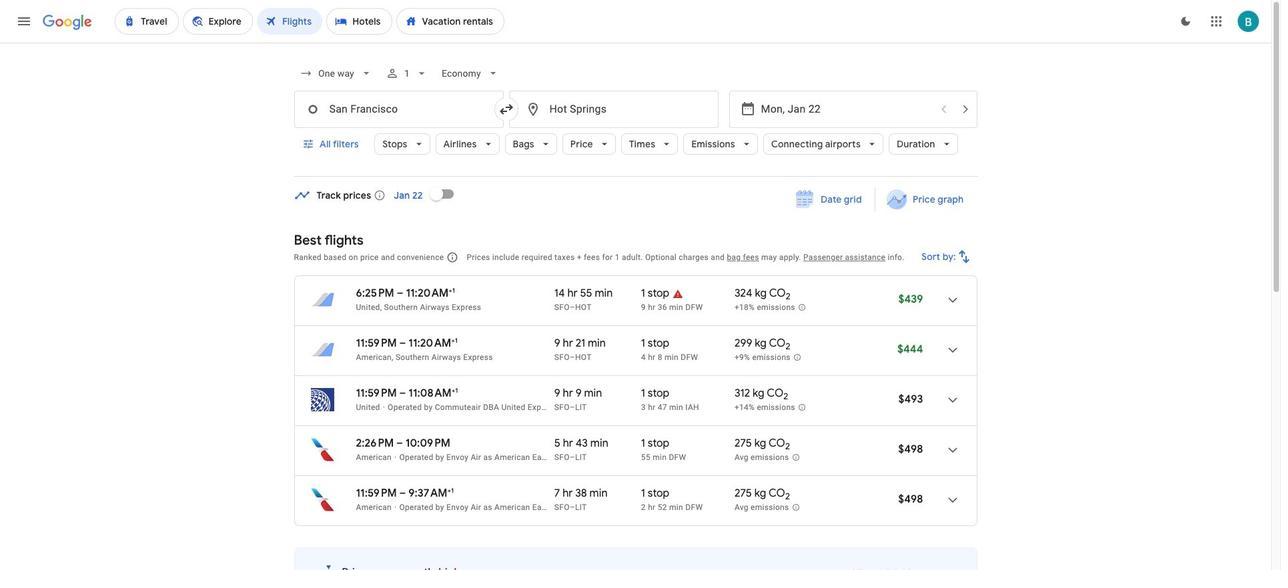 Task type: describe. For each thing, give the bounding box(es) containing it.
Departure time: 6:25 PM. text field
[[356, 287, 394, 300]]

Departure text field
[[761, 91, 932, 128]]

498 us dollars text field for flight details. leaves san francisco international airport (sfo) at 11:59 pm on monday, january 22 and arrives at bill and hillary clinton national airport at 9:37 am on tuesday, january 23. image
[[899, 493, 924, 507]]

498 us dollars text field for flight details. leaves san francisco international airport (sfo) at 2:26 pm on monday, january 22 and arrives at bill and hillary clinton national airport at 10:09 pm on monday, january 22. image
[[899, 443, 924, 457]]

flight details. leaves san francisco international airport (sfo) at 11:59 pm on monday, january 22 and arrives at bill and hillary clinton national airport at 9:37 am on tuesday, january 23. image
[[937, 485, 969, 517]]

leaves san francisco international airport (sfo) at 11:59 pm on monday, january 22 and arrives at memorial field airport (hot) at 11:20 am on tuesday, january 23. element
[[356, 336, 458, 350]]

1 stop flight. element for total duration 9 hr 9 min. 'element'
[[641, 387, 670, 403]]

main menu image
[[16, 13, 32, 29]]

Arrival time: 11:08 AM on  Tuesday, January 23. text field
[[409, 387, 458, 401]]

Arrival time: 10:09 PM. text field
[[406, 437, 451, 451]]

493 US dollars text field
[[899, 393, 924, 407]]

flight details. leaves san francisco international airport (sfo) at 11:59 pm on monday, january 22 and arrives at memorial field airport (hot) at 11:20 am on tuesday, january 23. image
[[937, 334, 969, 366]]

1 1 stop flight. element from the top
[[641, 287, 670, 302]]

find the best price region
[[294, 178, 978, 222]]

change appearance image
[[1170, 5, 1202, 37]]

departure time: 11:59 pm. text field for leaves san francisco international airport (sfo) at 11:59 pm on monday, january 22 and arrives at memorial field airport (hot) at 11:20 am on tuesday, january 23. element
[[356, 337, 397, 350]]

flight details. leaves san francisco international airport (sfo) at 11:59 pm on monday, january 22 and arrives at bill and hillary clinton national airport at 11:08 am on tuesday, january 23. image
[[937, 385, 969, 417]]

leaves san francisco international airport (sfo) at 6:25 pm on monday, january 22 and arrives at memorial field airport (hot) at 11:20 am on tuesday, january 23. element
[[356, 286, 455, 300]]

swap origin and destination. image
[[498, 101, 514, 117]]

Arrival time: 9:37 AM on  Tuesday, January 23. text field
[[409, 487, 454, 501]]

total duration 9 hr 9 min. element
[[555, 387, 641, 403]]



Task type: locate. For each thing, give the bounding box(es) containing it.
0 vertical spatial arrival time: 11:20 am on  tuesday, january 23. text field
[[406, 286, 455, 300]]

4 1 stop flight. element from the top
[[641, 437, 670, 453]]

flight details. leaves san francisco international airport (sfo) at 6:25 pm on monday, january 22 and arrives at memorial field airport (hot) at 11:20 am on tuesday, january 23. image
[[937, 284, 969, 316]]

2 498 us dollars text field from the top
[[899, 493, 924, 507]]

439 US dollars text field
[[899, 293, 924, 306]]

0 vertical spatial departure time: 11:59 pm. text field
[[356, 337, 397, 350]]

3 1 stop flight. element from the top
[[641, 387, 670, 403]]

None field
[[294, 61, 378, 85], [437, 61, 505, 85], [294, 61, 378, 85], [437, 61, 505, 85]]

departure time: 11:59 pm. text field for leaves san francisco international airport (sfo) at 11:59 pm on monday, january 22 and arrives at bill and hillary clinton national airport at 9:37 am on tuesday, january 23. element
[[356, 487, 397, 501]]

leaves san francisco international airport (sfo) at 11:59 pm on monday, january 22 and arrives at bill and hillary clinton national airport at 9:37 am on tuesday, january 23. element
[[356, 487, 454, 501]]

1 stop flight. element for total duration 9 hr 21 min. element
[[641, 337, 670, 352]]

total duration 14 hr 55 min. element
[[555, 287, 641, 302]]

1 vertical spatial departure time: 11:59 pm. text field
[[356, 487, 397, 501]]

1 stop flight. element for total duration 7 hr 38 min. element
[[641, 487, 670, 503]]

Arrival time: 11:20 AM on  Tuesday, January 23. text field
[[406, 286, 455, 300], [409, 336, 458, 350]]

flight details. leaves san francisco international airport (sfo) at 2:26 pm on monday, january 22 and arrives at bill and hillary clinton national airport at 10:09 pm on monday, january 22. image
[[937, 435, 969, 467]]

arrival time: 11:20 am on  tuesday, january 23. text field down learn more about ranking image on the left of the page
[[406, 286, 455, 300]]

total duration 9 hr 21 min. element
[[555, 337, 641, 352]]

loading results progress bar
[[0, 43, 1272, 45]]

1 departure time: 11:59 pm. text field from the top
[[356, 337, 397, 350]]

1 vertical spatial arrival time: 11:20 am on  tuesday, january 23. text field
[[409, 336, 458, 350]]

departure time: 11:59 pm. text field inside leaves san francisco international airport (sfo) at 11:59 pm on monday, january 22 and arrives at memorial field airport (hot) at 11:20 am on tuesday, january 23. element
[[356, 337, 397, 350]]

total duration 7 hr 38 min. element
[[555, 487, 641, 503]]

498 us dollars text field left flight details. leaves san francisco international airport (sfo) at 11:59 pm on monday, january 22 and arrives at bill and hillary clinton national airport at 9:37 am on tuesday, january 23. image
[[899, 493, 924, 507]]

leaves san francisco international airport (sfo) at 2:26 pm on monday, january 22 and arrives at bill and hillary clinton national airport at 10:09 pm on monday, january 22. element
[[356, 437, 451, 451]]

arrival time: 11:20 am on  tuesday, january 23. text field for leaves san francisco international airport (sfo) at 11:59 pm on monday, january 22 and arrives at memorial field airport (hot) at 11:20 am on tuesday, january 23. element
[[409, 336, 458, 350]]

None search field
[[294, 57, 978, 177]]

2 1 stop flight. element from the top
[[641, 337, 670, 352]]

departure time: 11:59 pm. text field up departure time: 11:59 pm. text box
[[356, 337, 397, 350]]

arrival time: 11:20 am on  tuesday, january 23. text field for leaves san francisco international airport (sfo) at 6:25 pm on monday, january 22 and arrives at memorial field airport (hot) at 11:20 am on tuesday, january 23. element
[[406, 286, 455, 300]]

498 us dollars text field left flight details. leaves san francisco international airport (sfo) at 2:26 pm on monday, january 22 and arrives at bill and hillary clinton national airport at 10:09 pm on monday, january 22. image
[[899, 443, 924, 457]]

learn more about tracked prices image
[[374, 190, 386, 202]]

1 498 us dollars text field from the top
[[899, 443, 924, 457]]

5 1 stop flight. element from the top
[[641, 487, 670, 503]]

departure time: 11:59 pm. text field down departure time: 2:26 pm. text box
[[356, 487, 397, 501]]

total duration 5 hr 43 min. element
[[555, 437, 641, 453]]

1 vertical spatial 498 us dollars text field
[[899, 493, 924, 507]]

learn more about ranking image
[[447, 252, 459, 264]]

1 stop flight. element
[[641, 287, 670, 302], [641, 337, 670, 352], [641, 387, 670, 403], [641, 437, 670, 453], [641, 487, 670, 503]]

0 vertical spatial 498 us dollars text field
[[899, 443, 924, 457]]

2 departure time: 11:59 pm. text field from the top
[[356, 487, 397, 501]]

Departure time: 11:59 PM. text field
[[356, 387, 397, 401]]

Departure time: 2:26 PM. text field
[[356, 437, 394, 451]]

Departure time: 11:59 PM. text field
[[356, 337, 397, 350], [356, 487, 397, 501]]

leaves san francisco international airport (sfo) at 11:59 pm on monday, january 22 and arrives at bill and hillary clinton national airport at 11:08 am on tuesday, january 23. element
[[356, 387, 458, 401]]

444 US dollars text field
[[898, 343, 924, 356]]

main content
[[294, 178, 978, 571]]

departure time: 11:59 pm. text field inside leaves san francisco international airport (sfo) at 11:59 pm on monday, january 22 and arrives at bill and hillary clinton national airport at 9:37 am on tuesday, january 23. element
[[356, 487, 397, 501]]

1 stop flight. element for the total duration 5 hr 43 min. "element"
[[641, 437, 670, 453]]

498 US dollars text field
[[899, 443, 924, 457], [899, 493, 924, 507]]

None text field
[[294, 91, 504, 128], [509, 91, 719, 128], [294, 91, 504, 128], [509, 91, 719, 128]]

arrival time: 11:20 am on  tuesday, january 23. text field up arrival time: 11:08 am on  tuesday, january 23. text field
[[409, 336, 458, 350]]

 image
[[383, 403, 385, 413]]



Task type: vqa. For each thing, say whether or not it's contained in the screenshot.
1 Stop Flight. Element
yes



